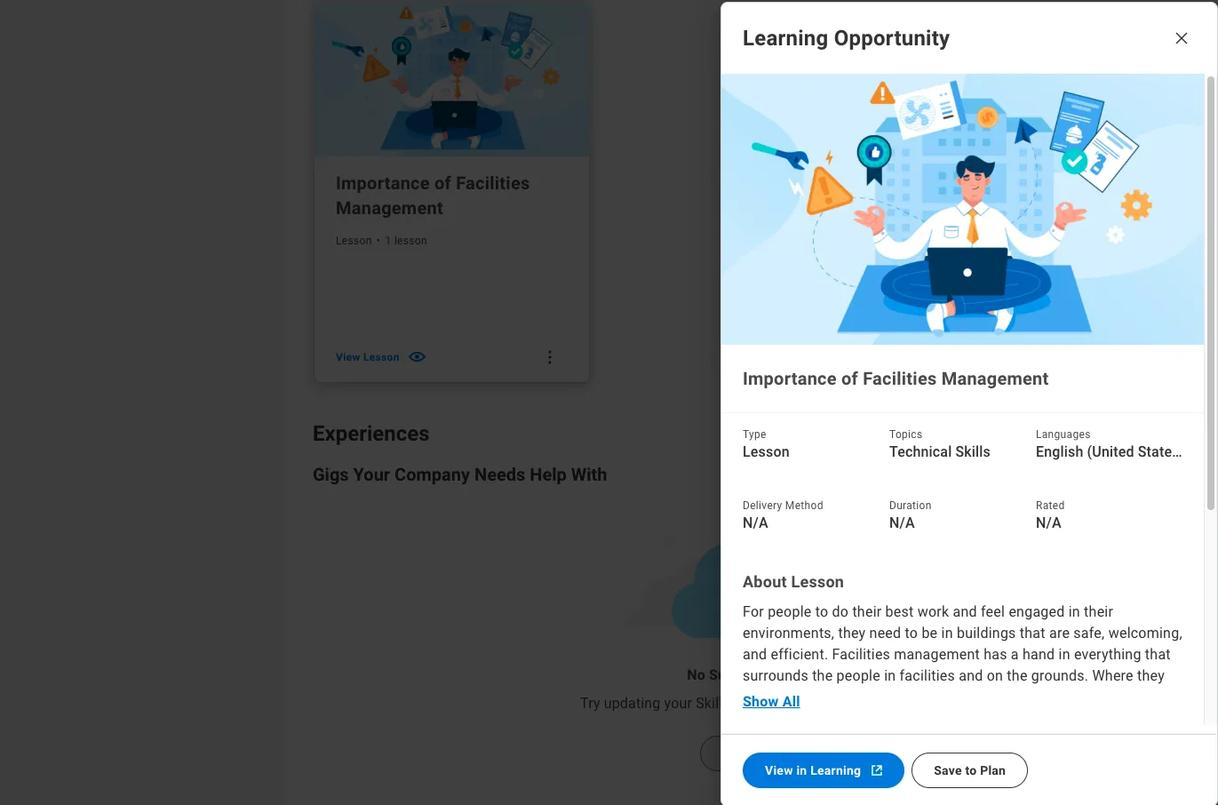Task type: locate. For each thing, give the bounding box(es) containing it.
play,
[[782, 689, 810, 706]]

be down the work
[[922, 625, 938, 642]]

1 horizontal spatial importance
[[743, 368, 837, 389]]

1 vertical spatial view
[[765, 764, 794, 778]]

everything
[[1075, 646, 1142, 663]]

skills down no
[[696, 695, 730, 712]]

2 horizontal spatial n/a
[[1036, 515, 1062, 532]]

view in learning button
[[743, 753, 905, 788]]

importance of facilities management up topics
[[743, 368, 1049, 389]]

people
[[768, 604, 812, 621], [837, 668, 881, 685]]

they
[[839, 625, 866, 642], [1138, 668, 1165, 685]]

gigs your company needs help with
[[313, 464, 608, 485]]

1 horizontal spatial they
[[1138, 668, 1165, 685]]

lesson up do at bottom right
[[792, 573, 845, 591]]

2 n/a from the left
[[890, 515, 915, 532]]

1 horizontal spatial n/a
[[890, 515, 915, 532]]

help
[[530, 464, 567, 485]]

in
[[1069, 604, 1081, 621], [942, 625, 954, 642], [1059, 646, 1071, 663], [885, 668, 896, 685], [797, 764, 808, 778]]

1 horizontal spatial view
[[765, 764, 794, 778]]

n/a inside delivery method n/a
[[743, 515, 769, 532]]

needs
[[475, 464, 526, 485]]

skills inside "button"
[[748, 747, 780, 761]]

to left plan
[[966, 764, 977, 778]]

0 horizontal spatial importance
[[336, 172, 430, 194]]

they down do at bottom right
[[839, 625, 866, 642]]

your
[[353, 464, 390, 485]]

and
[[953, 604, 978, 621], [743, 646, 767, 663], [959, 668, 984, 685], [853, 689, 878, 706], [1137, 689, 1161, 706]]

0 vertical spatial skills
[[956, 444, 991, 460]]

and up no suggestions yet at the right of the page
[[743, 646, 767, 663]]

gigs
[[313, 464, 349, 485]]

2 horizontal spatial skills
[[956, 444, 991, 460]]

0 horizontal spatial management
[[336, 197, 443, 219]]

0 vertical spatial that
[[1020, 625, 1046, 642]]

x image
[[1173, 29, 1191, 47]]

in up live
[[885, 668, 896, 685]]

0 vertical spatial management
[[336, 197, 443, 219]]

importance of facilities management
[[336, 172, 530, 219], [743, 368, 1049, 389]]

the up comfortable, at the bottom of the page
[[1007, 668, 1028, 685]]

1 their from the left
[[853, 604, 882, 621]]

company
[[395, 464, 470, 485]]

importance
[[336, 172, 430, 194], [743, 368, 837, 389]]

1 lesson
[[385, 235, 428, 247]]

1 vertical spatial they
[[1138, 668, 1165, 685]]

topics technical skills
[[890, 428, 991, 460]]

with
[[571, 464, 608, 485]]

default opportunity image image
[[722, 74, 1205, 345]]

view
[[336, 351, 361, 364], [765, 764, 794, 778]]

2 vertical spatial facilities
[[833, 646, 891, 663]]

n/a for duration n/a
[[890, 515, 915, 532]]

rated n/a
[[1036, 500, 1065, 532]]

2 vertical spatial skills
[[748, 747, 780, 761]]

a
[[1011, 646, 1019, 663]]

lesson for type
[[743, 444, 790, 460]]

updating
[[604, 695, 661, 712]]

lesson inside importance of facilities management element
[[363, 351, 400, 364]]

1 n/a from the left
[[743, 515, 769, 532]]

safe,
[[1074, 625, 1105, 642]]

lesson
[[336, 235, 372, 247], [363, 351, 400, 364], [743, 444, 790, 460], [792, 573, 845, 591]]

n/a down duration
[[890, 515, 915, 532]]

1 vertical spatial of
[[842, 368, 859, 389]]

1 vertical spatial skills
[[696, 695, 730, 712]]

lesson left visible icon
[[363, 351, 400, 364]]

view down edit skills
[[765, 764, 794, 778]]

lesson for view
[[363, 351, 400, 364]]

1 vertical spatial importance of facilities management
[[743, 368, 1049, 389]]

english
[[1036, 444, 1084, 460]]

surrounds
[[743, 668, 809, 685]]

0 vertical spatial be
[[922, 625, 938, 642]]

edit skills button
[[701, 736, 803, 772]]

their
[[853, 604, 882, 621], [1085, 604, 1114, 621]]

2 their from the left
[[1085, 604, 1114, 621]]

to inside save to plan button
[[966, 764, 977, 778]]

1 horizontal spatial of
[[842, 368, 859, 389]]

welcoming,
[[1109, 625, 1183, 642]]

1 horizontal spatial management
[[942, 368, 1049, 389]]

view left visible icon
[[336, 351, 361, 364]]

delivery method n/a
[[743, 500, 824, 532]]

management inside importance of facilities management
[[336, 197, 443, 219]]

engaged
[[1009, 604, 1065, 621]]

importance up type on the bottom of the page
[[743, 368, 837, 389]]

people up learn,
[[837, 668, 881, 685]]

n/a inside duration n/a
[[890, 515, 915, 532]]

visible image
[[407, 347, 427, 368]]

0 horizontal spatial their
[[853, 604, 882, 621]]

1 vertical spatial importance
[[743, 368, 837, 389]]

0 vertical spatial view
[[336, 351, 361, 364]]

that
[[1020, 625, 1046, 642], [1146, 646, 1171, 663]]

facilities
[[456, 172, 530, 194], [863, 368, 937, 389], [833, 646, 891, 663]]

efficient.
[[771, 646, 829, 663]]

importance of facilities management image
[[315, 2, 589, 157]]

1
[[385, 235, 392, 247]]

that down the welcoming,
[[1146, 646, 1171, 663]]

n/a down delivery
[[743, 515, 769, 532]]

make
[[801, 695, 836, 712]]

of
[[435, 172, 452, 194], [842, 368, 859, 389]]

to
[[816, 604, 829, 621], [905, 625, 918, 642], [734, 695, 747, 712], [966, 764, 977, 778]]

lesson down type on the bottom of the page
[[743, 444, 790, 460]]

1 horizontal spatial their
[[1085, 604, 1114, 621]]

1 horizontal spatial skills
[[748, 747, 780, 761]]

for people to do their best work and feel engaged in their environments, they need to be in buildings that are safe, welcoming, and efficient. facilities management has a hand in everything that surrounds the people in facilities and on the grounds. where they work, play, learn, and live should be comfortable, productive, and sustainable.
[[743, 604, 1187, 727]]

languages
[[1036, 428, 1091, 441]]

management up topics technical skills
[[942, 368, 1049, 389]]

0 horizontal spatial that
[[1020, 625, 1046, 642]]

plan
[[981, 764, 1006, 778]]

should
[[907, 689, 951, 706]]

management up 1
[[336, 197, 443, 219]]

2 the from the left
[[1007, 668, 1028, 685]]

0 horizontal spatial view
[[336, 351, 361, 364]]

view inside "button"
[[765, 764, 794, 778]]

1 vertical spatial management
[[942, 368, 1049, 389]]

1 horizontal spatial be
[[955, 689, 971, 706]]

1 vertical spatial people
[[837, 668, 881, 685]]

facilities
[[900, 668, 956, 685]]

buildings
[[957, 625, 1017, 642]]

1 vertical spatial learning
[[811, 764, 862, 778]]

their right do at bottom right
[[853, 604, 882, 621]]

0 horizontal spatial they
[[839, 625, 866, 642]]

0 vertical spatial of
[[435, 172, 452, 194]]

and right the productive,
[[1137, 689, 1161, 706]]

0 vertical spatial they
[[839, 625, 866, 642]]

view lesson
[[336, 351, 400, 364]]

importance of facilities management link
[[336, 171, 568, 220]]

and left on
[[959, 668, 984, 685]]

n/a inside rated n/a
[[1036, 515, 1062, 532]]

0 horizontal spatial be
[[922, 625, 938, 642]]

to down best
[[905, 625, 918, 642]]

0 horizontal spatial of
[[435, 172, 452, 194]]

skills right technical
[[956, 444, 991, 460]]

in down "sustainable."
[[797, 764, 808, 778]]

their up safe,
[[1085, 604, 1114, 621]]

3 n/a from the left
[[1036, 515, 1062, 532]]

importance up 1
[[336, 172, 430, 194]]

the
[[813, 668, 833, 685], [1007, 668, 1028, 685]]

in up management in the bottom right of the page
[[942, 625, 954, 642]]

be right should
[[955, 689, 971, 706]]

0 horizontal spatial importance of facilities management
[[336, 172, 530, 219]]

skills right edit
[[748, 747, 780, 761]]

1 vertical spatial facilities
[[863, 368, 937, 389]]

topics
[[890, 428, 923, 441]]

where
[[1093, 668, 1134, 685]]

save to plan
[[934, 764, 1006, 778]]

importance of facilities management element
[[336, 347, 427, 368]]

view in learning
[[765, 764, 862, 778]]

n/a down rated
[[1036, 515, 1062, 532]]

in up safe,
[[1069, 604, 1081, 621]]

0 vertical spatial importance of facilities management
[[336, 172, 530, 219]]

1 vertical spatial that
[[1146, 646, 1171, 663]]

experiences
[[313, 421, 430, 446]]

0 vertical spatial people
[[768, 604, 812, 621]]

of inside importance of facilities management
[[435, 172, 452, 194]]

view inside importance of facilities management element
[[336, 351, 361, 364]]

1 horizontal spatial the
[[1007, 668, 1028, 685]]

of inside learning opportunity dialog
[[842, 368, 859, 389]]

that down engaged
[[1020, 625, 1046, 642]]

sustainable.
[[743, 710, 822, 727]]

importance of facilities management up lesson
[[336, 172, 530, 219]]

help
[[751, 695, 778, 712]]

0 horizontal spatial the
[[813, 668, 833, 685]]

1 horizontal spatial that
[[1146, 646, 1171, 663]]

they right where
[[1138, 668, 1165, 685]]

people up the "environments,"
[[768, 604, 812, 621]]

the up learn,
[[813, 668, 833, 685]]

try updating your skills to help us make suggestions.
[[581, 695, 923, 712]]

management
[[336, 197, 443, 219], [942, 368, 1049, 389]]

n/a for rated n/a
[[1036, 515, 1062, 532]]

save
[[934, 764, 963, 778]]

lesson for about
[[792, 573, 845, 591]]

1 horizontal spatial importance of facilities management
[[743, 368, 1049, 389]]

lesson left 1
[[336, 235, 372, 247]]

be
[[922, 625, 938, 642], [955, 689, 971, 706]]

n/a
[[743, 515, 769, 532], [890, 515, 915, 532], [1036, 515, 1062, 532]]

0 horizontal spatial n/a
[[743, 515, 769, 532]]



Task type: vqa. For each thing, say whether or not it's contained in the screenshot.
bottommost toolbar
no



Task type: describe. For each thing, give the bounding box(es) containing it.
no
[[687, 667, 706, 684]]

feel
[[981, 604, 1006, 621]]

yet
[[795, 667, 816, 684]]

your
[[665, 695, 693, 712]]

has
[[984, 646, 1008, 663]]

states)
[[1139, 444, 1185, 460]]

learning opportunity dialog
[[721, 2, 1219, 805]]

and left feel
[[953, 604, 978, 621]]

ext link image
[[869, 762, 886, 780]]

languages english (united states)
[[1036, 428, 1185, 460]]

management
[[895, 646, 980, 663]]

try
[[581, 695, 601, 712]]

learning inside "button"
[[811, 764, 862, 778]]

edit skills
[[723, 747, 780, 761]]

management inside learning opportunity dialog
[[942, 368, 1049, 389]]

to left do at bottom right
[[816, 604, 829, 621]]

1 horizontal spatial people
[[837, 668, 881, 685]]

view for view lesson
[[336, 351, 361, 364]]

0 horizontal spatial people
[[768, 604, 812, 621]]

all
[[783, 693, 801, 710]]

technical
[[890, 444, 952, 460]]

no suggestions yet
[[687, 667, 816, 684]]

us
[[782, 695, 797, 712]]

live
[[881, 689, 903, 706]]

learning opportunity
[[743, 26, 951, 51]]

show all
[[743, 693, 801, 710]]

to left help
[[734, 695, 747, 712]]

save to plan button
[[912, 753, 1029, 788]]

duration
[[890, 500, 932, 512]]

0 vertical spatial learning
[[743, 26, 829, 51]]

learn,
[[814, 689, 850, 706]]

view for view in learning
[[765, 764, 794, 778]]

best
[[886, 604, 914, 621]]

method
[[786, 500, 824, 512]]

work,
[[743, 689, 778, 706]]

0 horizontal spatial skills
[[696, 695, 730, 712]]

suggestions
[[709, 667, 791, 684]]

edit
[[723, 747, 745, 761]]

(united
[[1088, 444, 1135, 460]]

delivery
[[743, 500, 783, 512]]

for
[[743, 604, 764, 621]]

0 vertical spatial facilities
[[456, 172, 530, 194]]

opportunity
[[834, 26, 951, 51]]

1 the from the left
[[813, 668, 833, 685]]

need
[[870, 625, 902, 642]]

do
[[833, 604, 849, 621]]

1 vertical spatial be
[[955, 689, 971, 706]]

0 vertical spatial importance
[[336, 172, 430, 194]]

importance of facilities management inside learning opportunity dialog
[[743, 368, 1049, 389]]

skills inside topics technical skills
[[956, 444, 991, 460]]

show all button
[[736, 691, 808, 712]]

productive,
[[1061, 689, 1133, 706]]

are
[[1050, 625, 1070, 642]]

work
[[918, 604, 950, 621]]

suggestions.
[[840, 695, 923, 712]]

importance inside learning opportunity dialog
[[743, 368, 837, 389]]

environments,
[[743, 625, 835, 642]]

in inside "button"
[[797, 764, 808, 778]]

duration n/a
[[890, 500, 932, 532]]

grounds.
[[1032, 668, 1089, 685]]

in up grounds.
[[1059, 646, 1071, 663]]

type lesson
[[743, 428, 790, 460]]

show
[[743, 693, 779, 710]]

type
[[743, 428, 767, 441]]

on
[[987, 668, 1004, 685]]

facilities inside for people to do their best work and feel engaged in their environments, they need to be in buildings that are safe, welcoming, and efficient. facilities management has a hand in everything that surrounds the people in facilities and on the grounds. where they work, play, learn, and live should be comfortable, productive, and sustainable.
[[833, 646, 891, 663]]

about
[[743, 573, 787, 591]]

and left live
[[853, 689, 878, 706]]

about lesson
[[743, 573, 845, 591]]

lesson
[[395, 235, 428, 247]]

comfortable,
[[974, 689, 1057, 706]]

hand
[[1023, 646, 1055, 663]]

rated
[[1036, 500, 1065, 512]]



